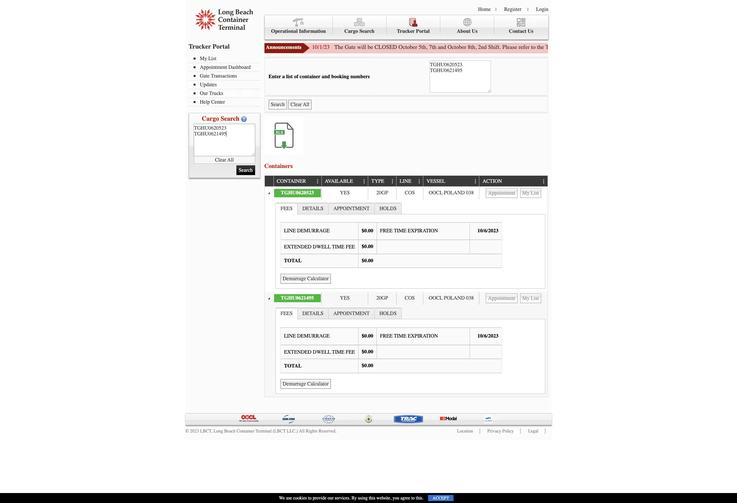 Task type: describe. For each thing, give the bounding box(es) containing it.
of
[[294, 74, 298, 80]]

1 horizontal spatial to
[[411, 496, 415, 501]]

demurrage for 2nd tab list from the bottom of the tree grid containing container fees tab
[[297, 228, 330, 234]]

1 | from the left
[[496, 7, 497, 12]]

2 | from the left
[[528, 7, 529, 12]]

accept
[[433, 496, 449, 501]]

details tab for fees tab related to 2nd tab list
[[297, 308, 329, 320]]

website,
[[377, 496, 392, 501]]

edit column settings image for type
[[390, 179, 395, 184]]

appointment tab for 2nd tab list from the bottom of the tree grid containing container fees tab's holds tab
[[328, 203, 375, 214]]

cookies
[[293, 496, 307, 501]]

be
[[368, 44, 373, 51]]

1 free time expiration from the top
[[380, 228, 438, 234]]

our trucks link
[[194, 91, 260, 96]]

cargo search link
[[333, 17, 387, 35]]

transactions
[[211, 73, 237, 79]]

all inside button
[[227, 157, 234, 163]]

Enter container numbers and/ or booking numbers.  text field
[[194, 124, 255, 156]]

fees for details tab corresponding to fees tab related to 2nd tab list
[[281, 311, 293, 317]]

announcements
[[266, 44, 302, 50]]

extended for 2nd tab list from the bottom of the tree grid containing container fees tab
[[284, 244, 312, 250]]

1 horizontal spatial all
[[299, 429, 305, 435]]

help
[[200, 99, 210, 105]]

appointment tab for holds tab for fees tab related to 2nd tab list
[[328, 308, 375, 320]]

yes cell for tghu0620523
[[322, 187, 368, 200]]

privacy
[[488, 429, 501, 435]]

services.
[[335, 496, 351, 501]]

cos for tghu0621495
[[405, 295, 415, 301]]

© 2023 lbct, long beach container terminal (lbct llc.) all rights reserved.
[[185, 429, 337, 435]]

oocl for tghu0621495
[[429, 295, 443, 301]]

container
[[300, 74, 321, 80]]

we
[[279, 496, 285, 501]]

extended dwell time fee for appointment "tab" for holds tab for fees tab related to 2nd tab list
[[284, 350, 355, 355]]

extended dwell time fee for 2nd tab list from the bottom of the tree grid containing container fees tab's holds tab appointment "tab"
[[284, 244, 355, 250]]

my list appointment dashboard gate transactions updates our trucks help center
[[200, 56, 251, 105]]

cos for tghu0620523
[[405, 190, 415, 196]]

0 horizontal spatial search
[[221, 115, 240, 122]]

accept button
[[428, 496, 454, 502]]

about
[[457, 28, 471, 34]]

10/1/23 the gate will be closed october 5th, 7th and october 8th, 2nd shift. please refer to the truck gate hours web page for further gate details for the week.
[[312, 44, 696, 51]]

refer
[[519, 44, 530, 51]]

total for 2nd tab list
[[284, 364, 302, 369]]

fees for 2nd tab list from the bottom of the tree grid containing container fees tab's details tab
[[281, 206, 293, 212]]

register
[[504, 6, 522, 12]]

holds for 2nd tab list from the bottom of the tree grid containing container fees tab's holds tab appointment "tab"
[[380, 206, 397, 212]]

tghu0621495
[[281, 295, 314, 301]]

legal link
[[528, 429, 539, 435]]

search inside menu bar
[[360, 28, 375, 34]]

location
[[457, 429, 473, 435]]

action column header
[[479, 176, 548, 187]]

cargo search inside menu bar
[[345, 28, 375, 34]]

rights
[[306, 429, 318, 435]]

contact
[[509, 28, 527, 34]]

list
[[286, 74, 293, 80]]

operational information
[[271, 28, 326, 34]]

20gp for tghu0621495
[[377, 295, 388, 301]]

cos cell for tghu0621495
[[396, 292, 423, 305]]

this
[[369, 496, 375, 501]]

please
[[503, 44, 517, 51]]

1 october from the left
[[399, 44, 417, 51]]

oocl for tghu0620523
[[429, 190, 443, 196]]

2 for from the left
[[665, 44, 672, 51]]

free for 2nd tab list from the bottom of the tree grid containing container
[[380, 228, 393, 234]]

enter
[[269, 74, 281, 80]]

3 $0.00 from the top
[[362, 258, 373, 264]]

available column header
[[322, 176, 368, 187]]

terminal
[[256, 429, 272, 435]]

yes for tghu0621495
[[340, 295, 350, 301]]

tree grid containing container
[[265, 176, 548, 398]]

10/6/2023 for 2nd tab list from the bottom of the tree grid containing container
[[478, 228, 499, 234]]

vessel link
[[427, 176, 449, 187]]

privacy policy link
[[488, 429, 514, 435]]

clear
[[215, 157, 226, 163]]

home
[[478, 6, 491, 12]]

2 expiration from the top
[[408, 334, 438, 339]]

yes for tghu0620523
[[340, 190, 350, 196]]

1 the from the left
[[537, 44, 544, 51]]

clear all button
[[194, 156, 255, 164]]

0 horizontal spatial to
[[308, 496, 312, 501]]

legal
[[528, 429, 539, 435]]

1 horizontal spatial gate
[[345, 44, 356, 51]]

action
[[483, 179, 502, 184]]

us for contact us
[[528, 28, 534, 34]]

2 appointment from the top
[[333, 311, 370, 317]]

1 vertical spatial trucker portal
[[189, 43, 230, 50]]

privacy policy
[[488, 429, 514, 435]]

beach
[[224, 429, 236, 435]]

llc.)
[[287, 429, 298, 435]]

operational information link
[[265, 17, 333, 35]]

page
[[600, 44, 611, 51]]

my
[[200, 56, 207, 62]]

038 for tghu0621495
[[466, 295, 474, 301]]

fees tab for 2nd tab list from the bottom of the tree grid containing container
[[276, 203, 298, 215]]

5th,
[[419, 44, 428, 51]]

home link
[[478, 6, 491, 12]]

a
[[282, 74, 285, 80]]

web
[[589, 44, 598, 51]]

vessel column header
[[423, 176, 479, 187]]

truck
[[546, 44, 559, 51]]

trucks
[[209, 91, 223, 96]]

2 line demurrage from the top
[[284, 334, 330, 339]]

2 october from the left
[[448, 44, 467, 51]]

by
[[352, 496, 357, 501]]

2 the from the left
[[674, 44, 681, 51]]

contact us link
[[494, 17, 548, 35]]

yes cell for tghu0621495
[[322, 292, 368, 305]]

shift.
[[488, 44, 501, 51]]

oocl poland 038 for tghu0621495
[[429, 295, 474, 301]]

type link
[[372, 176, 388, 187]]

1 expiration from the top
[[408, 228, 438, 234]]

holds for appointment "tab" for holds tab for fees tab related to 2nd tab list
[[380, 311, 397, 317]]

demurrage for fees tab related to 2nd tab list
[[297, 334, 330, 339]]

enter a list of container and booking numbers
[[269, 74, 370, 80]]

holds tab for fees tab related to 2nd tab list
[[375, 308, 402, 320]]

portal inside menu bar
[[416, 28, 430, 34]]

2nd
[[478, 44, 487, 51]]

vessel
[[427, 179, 446, 184]]

will
[[357, 44, 366, 51]]

oocl poland 038 for tghu0620523
[[429, 190, 474, 196]]

using
[[358, 496, 368, 501]]

updates
[[200, 82, 217, 88]]

closed
[[375, 44, 397, 51]]

cell for tghu0621495
[[479, 292, 548, 305]]

lbct,
[[200, 429, 213, 435]]

1 vertical spatial and
[[322, 74, 330, 80]]

10/6/2023 for 2nd tab list
[[478, 334, 499, 339]]



Task type: locate. For each thing, give the bounding box(es) containing it.
portal up 5th,
[[416, 28, 430, 34]]

1 oocl poland 038 cell from the top
[[423, 187, 479, 200]]

2 20gp from the top
[[377, 295, 388, 301]]

1 horizontal spatial menu bar
[[264, 15, 549, 40]]

week.
[[682, 44, 696, 51]]

1 demurrage from the top
[[297, 228, 330, 234]]

container
[[277, 179, 306, 184]]

8th,
[[468, 44, 477, 51]]

portal
[[416, 28, 430, 34], [213, 43, 230, 50]]

1 horizontal spatial and
[[438, 44, 446, 51]]

1 vertical spatial fee
[[346, 350, 355, 355]]

0 vertical spatial trucker
[[397, 28, 415, 34]]

0 vertical spatial appointment tab
[[328, 203, 375, 214]]

1 horizontal spatial for
[[665, 44, 672, 51]]

fee
[[346, 244, 355, 250], [346, 350, 355, 355]]

1 details tab from the top
[[297, 203, 329, 214]]

1 10/6/2023 from the top
[[478, 228, 499, 234]]

1 extended dwell time fee from the top
[[284, 244, 355, 250]]

1 horizontal spatial cargo search
[[345, 28, 375, 34]]

0 horizontal spatial portal
[[213, 43, 230, 50]]

center
[[211, 99, 225, 105]]

register link
[[504, 6, 522, 12]]

1 vertical spatial trucker
[[189, 43, 211, 50]]

1 vertical spatial search
[[221, 115, 240, 122]]

policy
[[503, 429, 514, 435]]

details for appointment "tab" for holds tab for fees tab related to 2nd tab list
[[303, 311, 324, 317]]

1 horizontal spatial us
[[528, 28, 534, 34]]

0 horizontal spatial menu bar
[[189, 55, 263, 107]]

1 vertical spatial portal
[[213, 43, 230, 50]]

0 vertical spatial details
[[303, 206, 324, 212]]

information
[[299, 28, 326, 34]]

1 horizontal spatial cargo
[[345, 28, 358, 34]]

2023
[[190, 429, 199, 435]]

2 yes from the top
[[340, 295, 350, 301]]

to right refer at the top of page
[[531, 44, 536, 51]]

details down tghu0620523 cell
[[303, 206, 324, 212]]

0 vertical spatial fees tab
[[276, 203, 298, 215]]

1 vertical spatial 10/6/2023
[[478, 334, 499, 339]]

5 edit column settings image from the left
[[542, 179, 547, 184]]

us inside "link"
[[472, 28, 478, 34]]

1 vertical spatial fees tab
[[276, 308, 298, 320]]

fees tab
[[276, 203, 298, 215], [276, 308, 298, 320]]

0 vertical spatial free time expiration
[[380, 228, 438, 234]]

details down tghu0621495 cell
[[303, 311, 324, 317]]

1 fees tab from the top
[[276, 203, 298, 215]]

2 free time expiration from the top
[[380, 334, 438, 339]]

dwell for appointment "tab" for holds tab for fees tab related to 2nd tab list
[[313, 350, 331, 355]]

$0.00
[[362, 228, 373, 234], [362, 244, 373, 250], [362, 258, 373, 264], [362, 334, 373, 339], [362, 349, 373, 355], [362, 363, 373, 369]]

2 fees tab from the top
[[276, 308, 298, 320]]

1 holds from the top
[[380, 206, 397, 212]]

1 yes from the top
[[340, 190, 350, 196]]

edit column settings image inside vessel column header
[[473, 179, 478, 184]]

action link
[[483, 176, 505, 187]]

0 vertical spatial tab list
[[274, 201, 547, 291]]

line link
[[400, 176, 415, 187]]

location link
[[457, 429, 473, 435]]

1 line demurrage from the top
[[284, 228, 330, 234]]

for right page
[[612, 44, 619, 51]]

gate inside my list appointment dashboard gate transactions updates our trucks help center
[[200, 73, 210, 79]]

login
[[536, 6, 549, 12]]

trucker portal inside menu bar
[[397, 28, 430, 34]]

2 edit column settings image from the left
[[390, 179, 395, 184]]

line
[[400, 179, 412, 184], [284, 228, 296, 234], [284, 334, 296, 339]]

edit column settings image for available
[[362, 179, 367, 184]]

1 row from the top
[[265, 176, 548, 187]]

1 cos cell from the top
[[396, 187, 423, 200]]

1 holds tab from the top
[[375, 203, 402, 214]]

edit column settings image inside the type column header
[[390, 179, 395, 184]]

3 edit column settings image from the left
[[417, 179, 422, 184]]

2 dwell from the top
[[313, 350, 331, 355]]

0 vertical spatial poland
[[444, 190, 465, 196]]

details tab
[[297, 203, 329, 214], [297, 308, 329, 320]]

line demurrage
[[284, 228, 330, 234], [284, 334, 330, 339]]

0 horizontal spatial the
[[537, 44, 544, 51]]

2 details from the top
[[303, 311, 324, 317]]

free time expiration
[[380, 228, 438, 234], [380, 334, 438, 339]]

us right about
[[472, 28, 478, 34]]

the
[[537, 44, 544, 51], [674, 44, 681, 51]]

fees down tghu0621495 cell
[[281, 311, 293, 317]]

0 vertical spatial oocl
[[429, 190, 443, 196]]

poland for tghu0621495
[[444, 295, 465, 301]]

0 vertical spatial expiration
[[408, 228, 438, 234]]

20gp cell
[[368, 187, 396, 200], [368, 292, 396, 305]]

edit column settings image
[[315, 179, 320, 184]]

container
[[237, 429, 254, 435]]

0 vertical spatial yes cell
[[322, 187, 368, 200]]

fees tab for 2nd tab list
[[276, 308, 298, 320]]

gate
[[638, 44, 647, 51]]

1 vertical spatial cargo
[[202, 115, 219, 122]]

dwell for 2nd tab list from the bottom of the tree grid containing container fees tab's holds tab appointment "tab"
[[313, 244, 331, 250]]

october
[[399, 44, 417, 51], [448, 44, 467, 51]]

1 tab list from the top
[[274, 201, 547, 291]]

to left "provide"
[[308, 496, 312, 501]]

oocl poland 038
[[429, 190, 474, 196], [429, 295, 474, 301]]

long
[[214, 429, 223, 435]]

0 vertical spatial cos cell
[[396, 187, 423, 200]]

cell
[[479, 187, 548, 200], [479, 292, 548, 305]]

2 appointment tab from the top
[[328, 308, 375, 320]]

edit column settings image for vessel
[[473, 179, 478, 184]]

cargo search down center
[[202, 115, 240, 122]]

use
[[286, 496, 292, 501]]

0 horizontal spatial all
[[227, 157, 234, 163]]

1 20gp from the top
[[377, 190, 388, 196]]

1 cell from the top
[[479, 187, 548, 200]]

0 vertical spatial extended dwell time fee
[[284, 244, 355, 250]]

the left week.
[[674, 44, 681, 51]]

1 vertical spatial details
[[303, 311, 324, 317]]

free
[[380, 228, 393, 234], [380, 334, 393, 339]]

1 vertical spatial extended
[[284, 350, 312, 355]]

1 details from the top
[[303, 206, 324, 212]]

to left this.
[[411, 496, 415, 501]]

extended dwell time fee
[[284, 244, 355, 250], [284, 350, 355, 355]]

container column header
[[273, 176, 322, 187]]

2 oocl poland 038 cell from the top
[[423, 292, 479, 305]]

6 $0.00 from the top
[[362, 363, 373, 369]]

row
[[265, 176, 548, 187], [265, 187, 548, 200], [265, 292, 548, 305]]

clear all
[[215, 157, 234, 163]]

1 vertical spatial cos
[[405, 295, 415, 301]]

10/1/23
[[312, 44, 330, 51]]

trucker portal up list
[[189, 43, 230, 50]]

2 total from the top
[[284, 364, 302, 369]]

1 horizontal spatial october
[[448, 44, 467, 51]]

0 vertical spatial fee
[[346, 244, 355, 250]]

2 holds tab from the top
[[375, 308, 402, 320]]

0 vertical spatial demurrage
[[297, 228, 330, 234]]

cos cell
[[396, 187, 423, 200], [396, 292, 423, 305]]

2 $0.00 from the top
[[362, 244, 373, 250]]

updates link
[[194, 82, 260, 88]]

2 tab list from the top
[[274, 307, 547, 396]]

fees tab down tghu0621495 cell
[[276, 308, 298, 320]]

time
[[394, 228, 407, 234], [332, 244, 345, 250], [394, 334, 407, 339], [332, 350, 345, 355]]

1 vertical spatial yes cell
[[322, 292, 368, 305]]

containers
[[264, 163, 293, 170]]

menu bar containing operational information
[[264, 15, 549, 40]]

agree
[[401, 496, 410, 501]]

2 us from the left
[[528, 28, 534, 34]]

0 horizontal spatial trucker portal
[[189, 43, 230, 50]]

2 038 from the top
[[466, 295, 474, 301]]

for right details
[[665, 44, 672, 51]]

1 yes cell from the top
[[322, 187, 368, 200]]

cargo
[[345, 28, 358, 34], [202, 115, 219, 122]]

edit column settings image for action
[[542, 179, 547, 184]]

cos cell for tghu0620523
[[396, 187, 423, 200]]

1 vertical spatial details tab
[[297, 308, 329, 320]]

1 vertical spatial poland
[[444, 295, 465, 301]]

1 horizontal spatial trucker
[[397, 28, 415, 34]]

trucker portal
[[397, 28, 430, 34], [189, 43, 230, 50]]

2 vertical spatial line
[[284, 334, 296, 339]]

tghu0621495 cell
[[273, 292, 322, 305]]

0 vertical spatial oocl poland 038 cell
[[423, 187, 479, 200]]

tghu0620523
[[281, 190, 314, 196]]

1 horizontal spatial the
[[674, 44, 681, 51]]

1 vertical spatial holds
[[380, 311, 397, 317]]

menu bar
[[264, 15, 549, 40], [189, 55, 263, 107]]

cargo up will
[[345, 28, 358, 34]]

1 vertical spatial oocl poland 038 cell
[[423, 292, 479, 305]]

poland for tghu0620523
[[444, 190, 465, 196]]

2 fees from the top
[[281, 311, 293, 317]]

1 $0.00 from the top
[[362, 228, 373, 234]]

trucker up closed
[[397, 28, 415, 34]]

appointment tab
[[328, 203, 375, 214], [328, 308, 375, 320]]

1 vertical spatial line demurrage
[[284, 334, 330, 339]]

20gp cell for tghu0621495
[[368, 292, 396, 305]]

20gp for tghu0620523
[[377, 190, 388, 196]]

1 horizontal spatial search
[[360, 28, 375, 34]]

booking
[[331, 74, 349, 80]]

1 edit column settings image from the left
[[362, 179, 367, 184]]

0 vertical spatial cell
[[479, 187, 548, 200]]

gate up updates at the top of the page
[[200, 73, 210, 79]]

menu bar containing my list
[[189, 55, 263, 107]]

gate right the truck
[[561, 44, 572, 51]]

1 cos from the top
[[405, 190, 415, 196]]

row group
[[265, 187, 548, 398]]

(lbct
[[273, 429, 286, 435]]

0 horizontal spatial |
[[496, 7, 497, 12]]

20gp
[[377, 190, 388, 196], [377, 295, 388, 301]]

details tab down tghu0621495 cell
[[297, 308, 329, 320]]

1 vertical spatial line
[[284, 228, 296, 234]]

line column header
[[396, 176, 423, 187]]

trucker portal up 5th,
[[397, 28, 430, 34]]

1 vertical spatial 038
[[466, 295, 474, 301]]

0 horizontal spatial for
[[612, 44, 619, 51]]

2 extended dwell time fee from the top
[[284, 350, 355, 355]]

2 row from the top
[[265, 187, 548, 200]]

trucker portal link
[[387, 17, 441, 35]]

1 20gp cell from the top
[[368, 187, 396, 200]]

©
[[185, 429, 189, 435]]

gate right the on the top of the page
[[345, 44, 356, 51]]

trucker up my
[[189, 43, 211, 50]]

edit column settings image
[[362, 179, 367, 184], [390, 179, 395, 184], [417, 179, 422, 184], [473, 179, 478, 184], [542, 179, 547, 184]]

1 free from the top
[[380, 228, 393, 234]]

0 vertical spatial cargo search
[[345, 28, 375, 34]]

1 vertical spatial oocl
[[429, 295, 443, 301]]

2 extended from the top
[[284, 350, 312, 355]]

1 fees from the top
[[281, 206, 293, 212]]

2 yes cell from the top
[[322, 292, 368, 305]]

row containing container
[[265, 176, 548, 187]]

available
[[325, 179, 353, 184]]

cargo search up will
[[345, 28, 375, 34]]

1 extended from the top
[[284, 244, 312, 250]]

dwell
[[313, 244, 331, 250], [313, 350, 331, 355]]

1 vertical spatial 20gp cell
[[368, 292, 396, 305]]

our
[[328, 496, 334, 501]]

Enter container numbers and/ or booking numbers. Press ESC to reset input box text field
[[430, 61, 491, 93]]

all right clear
[[227, 157, 234, 163]]

1 vertical spatial yes
[[340, 295, 350, 301]]

0 vertical spatial and
[[438, 44, 446, 51]]

yes
[[340, 190, 350, 196], [340, 295, 350, 301]]

extended
[[284, 244, 312, 250], [284, 350, 312, 355]]

1 for from the left
[[612, 44, 619, 51]]

cargo search
[[345, 28, 375, 34], [202, 115, 240, 122]]

october left 5th,
[[399, 44, 417, 51]]

type column header
[[368, 176, 396, 187]]

0 horizontal spatial october
[[399, 44, 417, 51]]

tghu0620523 cell
[[273, 187, 322, 200]]

0 vertical spatial cargo
[[345, 28, 358, 34]]

cargo inside cargo search link
[[345, 28, 358, 34]]

0 vertical spatial appointment
[[333, 206, 370, 212]]

cargo down help
[[202, 115, 219, 122]]

0 vertical spatial holds tab
[[375, 203, 402, 214]]

search up be
[[360, 28, 375, 34]]

expiration
[[408, 228, 438, 234], [408, 334, 438, 339]]

line for appointment "tab" for holds tab for fees tab related to 2nd tab list
[[284, 334, 296, 339]]

1 total from the top
[[284, 258, 302, 264]]

5 $0.00 from the top
[[362, 349, 373, 355]]

0 vertical spatial all
[[227, 157, 234, 163]]

| right "home"
[[496, 7, 497, 12]]

the
[[334, 44, 343, 51]]

1 vertical spatial demurrage
[[297, 334, 330, 339]]

edit column settings image inside available column header
[[362, 179, 367, 184]]

row containing tghu0620523
[[265, 187, 548, 200]]

details tab down tghu0620523 cell
[[297, 203, 329, 214]]

further
[[621, 44, 636, 51]]

2 fee from the top
[[346, 350, 355, 355]]

holds tab
[[375, 203, 402, 214], [375, 308, 402, 320]]

this.
[[416, 496, 424, 501]]

oocl
[[429, 190, 443, 196], [429, 295, 443, 301]]

20gp cell for tghu0620523
[[368, 187, 396, 200]]

oocl poland 038 cell for tghu0621495
[[423, 292, 479, 305]]

2 poland from the top
[[444, 295, 465, 301]]

fee for details tab corresponding to fees tab related to 2nd tab list
[[346, 350, 355, 355]]

edit column settings image for line
[[417, 179, 422, 184]]

1 vertical spatial oocl poland 038
[[429, 295, 474, 301]]

october left 8th,
[[448, 44, 467, 51]]

tab list
[[274, 201, 547, 291], [274, 307, 547, 396]]

all
[[227, 157, 234, 163], [299, 429, 305, 435]]

fees down tghu0620523 cell
[[281, 206, 293, 212]]

row containing tghu0621495
[[265, 292, 548, 305]]

1 vertical spatial cell
[[479, 292, 548, 305]]

2 20gp cell from the top
[[368, 292, 396, 305]]

038 for tghu0620523
[[466, 190, 474, 196]]

dashboard
[[228, 64, 251, 70]]

my list link
[[194, 56, 260, 62]]

1 dwell from the top
[[313, 244, 331, 250]]

trucker inside trucker portal link
[[397, 28, 415, 34]]

0 horizontal spatial trucker
[[189, 43, 211, 50]]

2 oocl poland 038 from the top
[[429, 295, 474, 301]]

0 horizontal spatial cargo
[[202, 115, 219, 122]]

about us
[[457, 28, 478, 34]]

0 vertical spatial portal
[[416, 28, 430, 34]]

line inside "column header"
[[400, 179, 412, 184]]

and right 7th
[[438, 44, 446, 51]]

1 oocl from the top
[[429, 190, 443, 196]]

tree grid
[[265, 176, 548, 398]]

1 fee from the top
[[346, 244, 355, 250]]

about us link
[[441, 17, 494, 35]]

0 horizontal spatial us
[[472, 28, 478, 34]]

edit column settings image inside action column header
[[542, 179, 547, 184]]

all right llc.)
[[299, 429, 305, 435]]

1 vertical spatial 20gp
[[377, 295, 388, 301]]

0 vertical spatial cos
[[405, 190, 415, 196]]

0 vertical spatial extended
[[284, 244, 312, 250]]

oocl poland 038 cell
[[423, 187, 479, 200], [423, 292, 479, 305]]

login link
[[536, 6, 549, 12]]

0 vertical spatial 20gp cell
[[368, 187, 396, 200]]

1 vertical spatial free
[[380, 334, 393, 339]]

type
[[372, 179, 384, 184]]

2 cos cell from the top
[[396, 292, 423, 305]]

hours
[[573, 44, 587, 51]]

search down help center link
[[221, 115, 240, 122]]

2 details tab from the top
[[297, 308, 329, 320]]

you
[[393, 496, 399, 501]]

extended for fees tab related to 2nd tab list
[[284, 350, 312, 355]]

2 cell from the top
[[479, 292, 548, 305]]

None submit
[[269, 100, 287, 110], [237, 166, 255, 175], [269, 100, 287, 110], [237, 166, 255, 175]]

2 horizontal spatial gate
[[561, 44, 572, 51]]

0 vertical spatial trucker portal
[[397, 28, 430, 34]]

2 free from the top
[[380, 334, 393, 339]]

1 vertical spatial appointment tab
[[328, 308, 375, 320]]

2 demurrage from the top
[[297, 334, 330, 339]]

us right contact
[[528, 28, 534, 34]]

we use cookies to provide our services. by using this website, you agree to this.
[[279, 496, 424, 501]]

holds tab for 2nd tab list from the bottom of the tree grid containing container fees tab
[[375, 203, 402, 214]]

to
[[531, 44, 536, 51], [308, 496, 312, 501], [411, 496, 415, 501]]

0 vertical spatial 20gp
[[377, 190, 388, 196]]

4 $0.00 from the top
[[362, 334, 373, 339]]

1 vertical spatial dwell
[[313, 350, 331, 355]]

fees tab down tghu0620523 cell
[[276, 203, 298, 215]]

038
[[466, 190, 474, 196], [466, 295, 474, 301]]

container link
[[277, 176, 309, 187]]

line for 2nd tab list from the bottom of the tree grid containing container fees tab's holds tab appointment "tab"
[[284, 228, 296, 234]]

2 holds from the top
[[380, 311, 397, 317]]

1 vertical spatial total
[[284, 364, 302, 369]]

details tab for 2nd tab list from the bottom of the tree grid containing container fees tab
[[297, 203, 329, 214]]

3 row from the top
[[265, 292, 548, 305]]

row group containing tghu0620523
[[265, 187, 548, 398]]

2 10/6/2023 from the top
[[478, 334, 499, 339]]

yes cell
[[322, 187, 368, 200], [322, 292, 368, 305]]

0 horizontal spatial cargo search
[[202, 115, 240, 122]]

1 vertical spatial cargo search
[[202, 115, 240, 122]]

free for 2nd tab list
[[380, 334, 393, 339]]

None button
[[288, 100, 312, 110], [486, 188, 518, 198], [520, 188, 541, 198], [281, 274, 331, 284], [486, 294, 518, 303], [520, 294, 541, 303], [281, 380, 331, 389], [288, 100, 312, 110], [486, 188, 518, 198], [520, 188, 541, 198], [281, 274, 331, 284], [486, 294, 518, 303], [520, 294, 541, 303], [281, 380, 331, 389]]

available link
[[325, 176, 356, 187]]

|
[[496, 7, 497, 12], [528, 7, 529, 12]]

provide
[[313, 496, 327, 501]]

details
[[649, 44, 664, 51]]

2 cos from the top
[[405, 295, 415, 301]]

the left the truck
[[537, 44, 544, 51]]

appointment dashboard link
[[194, 64, 260, 70]]

7th
[[429, 44, 437, 51]]

2 oocl from the top
[[429, 295, 443, 301]]

1 appointment tab from the top
[[328, 203, 375, 214]]

gate transactions link
[[194, 73, 260, 79]]

us for about us
[[472, 28, 478, 34]]

1 horizontal spatial |
[[528, 7, 529, 12]]

1 horizontal spatial trucker portal
[[397, 28, 430, 34]]

1 vertical spatial expiration
[[408, 334, 438, 339]]

portal up my list link
[[213, 43, 230, 50]]

0 vertical spatial yes
[[340, 190, 350, 196]]

gate
[[345, 44, 356, 51], [561, 44, 572, 51], [200, 73, 210, 79]]

fee for 2nd tab list from the bottom of the tree grid containing container fees tab's details tab
[[346, 244, 355, 250]]

1 vertical spatial tab list
[[274, 307, 547, 396]]

list
[[208, 56, 216, 62]]

| left login
[[528, 7, 529, 12]]

oocl poland 038 cell for tghu0620523
[[423, 187, 479, 200]]

1 poland from the top
[[444, 190, 465, 196]]

0 horizontal spatial and
[[322, 74, 330, 80]]

1 appointment from the top
[[333, 206, 370, 212]]

operational
[[271, 28, 298, 34]]

and left booking on the left top
[[322, 74, 330, 80]]

0 vertical spatial menu bar
[[264, 15, 549, 40]]

1 vertical spatial holds tab
[[375, 308, 402, 320]]

total for 2nd tab list from the bottom of the tree grid containing container
[[284, 258, 302, 264]]

cell for tghu0620523
[[479, 187, 548, 200]]

1 oocl poland 038 from the top
[[429, 190, 474, 196]]

1 038 from the top
[[466, 190, 474, 196]]

edit column settings image inside line "column header"
[[417, 179, 422, 184]]

0 vertical spatial oocl poland 038
[[429, 190, 474, 196]]

4 edit column settings image from the left
[[473, 179, 478, 184]]

numbers
[[351, 74, 370, 80]]

appointment
[[200, 64, 227, 70]]

0 vertical spatial total
[[284, 258, 302, 264]]

1 vertical spatial menu bar
[[189, 55, 263, 107]]

1 us from the left
[[472, 28, 478, 34]]

details for 2nd tab list from the bottom of the tree grid containing container fees tab's holds tab appointment "tab"
[[303, 206, 324, 212]]

2 horizontal spatial to
[[531, 44, 536, 51]]

fees
[[281, 206, 293, 212], [281, 311, 293, 317]]



